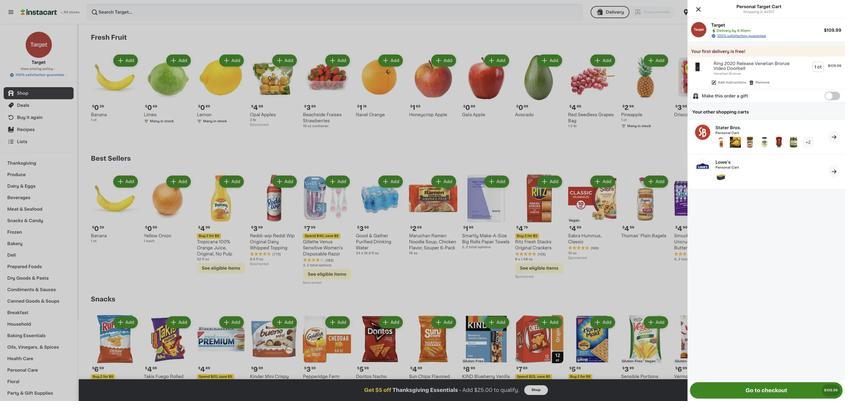 Task type: locate. For each thing, give the bounding box(es) containing it.
8
[[515, 258, 518, 261], [466, 367, 470, 373]]

0 vertical spatial go to cart element
[[829, 131, 841, 143]]

produce
[[7, 173, 26, 177]]

vegan up "portions"
[[645, 360, 656, 363]]

buy 2 for $5
[[517, 235, 538, 238]]

chips up grain
[[419, 375, 431, 379]]

1 vertical spatial view
[[21, 67, 29, 71]]

goods inside dry goods & pasta link
[[16, 276, 31, 281]]

$ 0 89 for lemon
[[198, 105, 210, 111]]

2 up tropicana
[[206, 235, 209, 238]]

69 up the honeycrisp
[[416, 105, 421, 108]]

cheddar inside sun chips flavored whole grain snacks, harvest cheddar
[[427, 387, 446, 391]]

1 horizontal spatial see
[[308, 273, 316, 277]]

69 inside '$ 3 69'
[[365, 226, 369, 229]]

tropicana 100% orange juice, original, no pulp 52 fl oz
[[197, 240, 232, 261]]

essentials down snacks, at the bottom right
[[430, 388, 458, 393]]

1 horizontal spatial original
[[250, 240, 267, 244]]

x inside good & gather purified drinking water 24 x 16.9 fl oz
[[361, 252, 363, 255]]

1 vertical spatial banana 1 ct
[[91, 234, 107, 243]]

original inside reddi-wip reddi wip original dairy whipped topping
[[250, 240, 267, 244]]

0 horizontal spatial 100%
[[15, 73, 25, 77]]

1 tortilla from the left
[[144, 381, 158, 385]]

1 vertical spatial options
[[690, 258, 704, 261]]

99 for sensible portions garden veggie straws sea salt
[[630, 367, 635, 370]]

foods
[[28, 265, 42, 269]]

remove
[[756, 81, 770, 84]]

69 inside $ 6 69
[[683, 367, 688, 370]]

harvest
[[409, 387, 426, 391]]

see eligible items down (105)
[[520, 266, 559, 271]]

items down pulp
[[228, 266, 240, 271]]

0 horizontal spatial gluten-free
[[463, 360, 484, 363]]

free for 6
[[688, 360, 696, 363]]

$ inside $ 3 39
[[304, 367, 307, 370]]

6 inside kind blueberry vanilla & cashew 6 x 1.4 oz
[[462, 387, 465, 390]]

0 horizontal spatial fl
[[202, 258, 204, 261]]

o
[[737, 381, 741, 385]]

2 item carousel region from the top
[[91, 153, 829, 289]]

1.48
[[521, 258, 528, 261]]

99 up "reddi-"
[[258, 226, 263, 229]]

tortilla
[[144, 381, 158, 385], [374, 381, 388, 385]]

goods for dry
[[16, 276, 31, 281]]

eligible for gillette venus sensitive women's disposable razor
[[317, 273, 333, 277]]

add inside button
[[718, 81, 725, 84]]

1 horizontal spatial pack
[[445, 246, 455, 250]]

1 vertical spatial essentials
[[430, 388, 458, 393]]

2 $ 0 39 from the top
[[92, 226, 104, 232]]

$109.99 inside product group
[[829, 64, 842, 68]]

country harvest stater bros. country harvest whole wheat bagels image
[[716, 137, 727, 148]]

snacks inside item carousel region
[[91, 296, 115, 303]]

see eligible items for gillette venus sensitive women's disposable razor
[[308, 273, 347, 277]]

2 vertical spatial cart
[[732, 166, 740, 170]]

fl
[[372, 252, 374, 255], [202, 258, 204, 261], [256, 258, 259, 261]]

0 vertical spatial bag
[[569, 119, 577, 123]]

banana 1 ct for fresh
[[91, 113, 107, 122]]

99 up kind
[[471, 367, 476, 370]]

69 inside $ 1 69
[[416, 105, 421, 108]]

go to cart element for bros.
[[829, 131, 841, 143]]

0 horizontal spatial lb
[[253, 119, 256, 122]]

red for red seedless grapes bag 1.5 lb
[[569, 113, 577, 117]]

kind
[[462, 375, 474, 379]]

1 horizontal spatial see eligible items
[[308, 273, 347, 277]]

banana 1 ct for best
[[91, 234, 107, 243]]

1 horizontal spatial spend
[[305, 235, 316, 238]]

1 horizontal spatial grapes
[[781, 119, 796, 123]]

spices
[[44, 346, 59, 350]]

0 horizontal spatial view
[[21, 67, 29, 71]]

dairy inside reddi-wip reddi wip original dairy whipped topping
[[268, 240, 279, 244]]

& right smoke
[[710, 375, 713, 379]]

main content
[[79, 24, 841, 402]]

0 horizontal spatial fresh
[[91, 34, 110, 41]]

crackers, down baked
[[530, 393, 550, 397]]

bag inside takis fuego rolled tortilla chips bag
[[173, 381, 181, 385]]

1 horizontal spatial thanksgiving
[[393, 388, 429, 393]]

$ 4 99 for smucker's
[[676, 226, 688, 232]]

health care
[[7, 357, 33, 361]]

89 for takis fuego rolled tortilla chips bag
[[153, 367, 157, 370]]

item carousel region containing snacks
[[91, 294, 829, 402]]

bag down "rolled" at bottom
[[173, 381, 181, 385]]

see down original,
[[202, 266, 210, 271]]

3 for driscoll's raspberries
[[678, 105, 682, 111]]

chips,
[[122, 381, 136, 385]]

5 for buy
[[572, 367, 576, 373]]

2 vertical spatial 100%
[[219, 240, 230, 244]]

1 $ 0 39 from the top
[[92, 105, 104, 111]]

69 up vermont
[[683, 367, 688, 370]]

1 vertical spatial total
[[682, 258, 690, 261]]

1 vertical spatial original
[[515, 246, 532, 250]]

buy up ritz
[[517, 235, 524, 238]]

& left gift
[[20, 392, 24, 396]]

vegan up sabra
[[569, 219, 580, 223]]

3 item carousel region from the top
[[91, 294, 829, 402]]

cart inside personal target cart shopping in 92507
[[772, 5, 782, 9]]

item carousel region containing best sellers
[[91, 153, 829, 289]]

0 horizontal spatial size
[[91, 399, 100, 402]]

your for your other shopping carts
[[693, 110, 703, 114]]

view inside popup button
[[766, 35, 776, 40]]

tortilla inside takis fuego rolled tortilla chips bag
[[144, 381, 158, 385]]

sponsored badge image down 10 oz
[[569, 257, 587, 260]]

ruffles potato chips, cheddar & sour cream flavored, party size
[[91, 381, 138, 402]]

$ inside $ 8 99
[[464, 367, 466, 370]]

0 horizontal spatial $8
[[109, 376, 113, 379]]

grapes inside $ 4 green seedless grapes
[[781, 119, 796, 123]]

1 go to cart element from the top
[[829, 131, 841, 143]]

2 $ 0 89 from the left
[[464, 105, 476, 111]]

flavored
[[432, 375, 450, 379]]

5 for doritos
[[360, 367, 364, 373]]

sea
[[622, 387, 630, 391]]

many for limes
[[150, 120, 160, 123]]

89 for smartly make-a-size big rolls paper towels
[[469, 226, 474, 229]]

oz right 18
[[414, 252, 418, 255]]

product group
[[91, 53, 139, 123], [144, 53, 192, 125], [197, 53, 245, 125], [250, 53, 298, 128], [303, 53, 351, 129], [356, 53, 404, 118], [409, 53, 458, 118], [462, 53, 511, 118], [515, 53, 564, 118], [569, 53, 617, 129], [622, 53, 670, 130], [675, 53, 723, 118], [728, 53, 776, 118], [781, 53, 829, 129], [91, 175, 139, 244], [144, 175, 192, 244], [197, 175, 245, 274], [250, 175, 298, 268], [303, 175, 351, 286], [356, 175, 404, 256], [409, 175, 458, 256], [462, 175, 511, 250], [515, 175, 564, 280], [569, 175, 617, 262], [622, 175, 670, 239], [675, 175, 723, 262], [91, 316, 139, 402], [144, 316, 192, 397], [197, 316, 245, 402], [250, 316, 298, 402], [303, 316, 351, 402], [356, 316, 404, 397], [409, 316, 458, 402], [462, 316, 511, 397], [515, 316, 564, 402], [569, 316, 617, 402], [622, 316, 670, 402], [675, 316, 723, 402]]

x
[[361, 252, 363, 255], [519, 258, 521, 261], [465, 387, 467, 390]]

$ 1 19
[[357, 105, 367, 111]]

save for it
[[537, 376, 545, 379]]

size inside ruffles potato chips, cheddar & sour cream flavored, party size
[[91, 399, 100, 402]]

0 horizontal spatial grapes
[[599, 113, 614, 117]]

6
[[94, 367, 99, 373], [678, 367, 682, 373], [462, 387, 465, 390]]

99 right 9
[[259, 367, 263, 370]]

0 horizontal spatial x
[[361, 252, 363, 255]]

99 up whole
[[418, 367, 423, 370]]

2 gluten- from the left
[[675, 360, 688, 363]]

see eligible items down no
[[202, 266, 240, 271]]

tortilla inside doritos nacho cheese tortilla chips
[[374, 381, 388, 385]]

see eligible items for ritz fresh stacks original crackers
[[520, 266, 559, 271]]

1 vertical spatial care
[[27, 369, 38, 373]]

buy 2 for $8 up ruffles
[[93, 376, 113, 379]]

honey right maid
[[595, 381, 610, 385]]

0 vertical spatial grapes
[[599, 113, 614, 117]]

cheese up baked
[[535, 381, 551, 385]]

crackers down maid
[[586, 387, 605, 391]]

items for tropicana 100% orange juice, original, no pulp
[[228, 266, 240, 271]]

buy up ruffles
[[93, 376, 100, 379]]

89 up spend $20, save $5
[[206, 367, 210, 370]]

0 horizontal spatial thanksgiving
[[7, 161, 36, 166]]

goods down condiments & sauces
[[25, 299, 40, 304]]

crackers down spend $20, save $5
[[213, 387, 232, 391]]

1 vertical spatial delivery by 4:30pm
[[717, 29, 751, 32]]

0 vertical spatial lb
[[253, 119, 256, 122]]

89 inside $ 1 89
[[469, 226, 474, 229]]

original
[[250, 240, 267, 244], [515, 246, 532, 250], [217, 381, 234, 385]]

2 horizontal spatial see eligible items button
[[515, 263, 564, 274]]

sponsored badge image for reddi-wip reddi wip original dairy whipped topping
[[250, 263, 268, 266]]

0 vertical spatial 8
[[515, 258, 518, 261]]

guarantee down shopping
[[749, 34, 767, 38]]

item carousel region
[[91, 32, 829, 148], [91, 153, 829, 289], [91, 294, 829, 402]]

cheese down doritos
[[356, 381, 373, 385]]

items in cart element
[[716, 137, 814, 150]]

1 horizontal spatial many
[[203, 120, 213, 123]]

personal inside stater bros. personal cart
[[716, 132, 731, 135]]

shop inside shop button
[[532, 389, 541, 392]]

4,
[[675, 258, 678, 261]]

shop button
[[525, 386, 548, 396]]

go to cart image
[[831, 134, 838, 141]]

99 for kind blueberry vanilla & cashew
[[471, 367, 476, 370]]

pricing
[[30, 67, 42, 71]]

save for original
[[219, 376, 227, 379]]

smoke
[[694, 375, 709, 379]]

1 horizontal spatial bronze
[[775, 62, 790, 66]]

$ inside $ 0 49
[[145, 105, 147, 108]]

dry
[[7, 276, 15, 281]]

item carousel region containing fresh fruit
[[91, 32, 829, 148]]

1 vertical spatial goods
[[25, 299, 40, 304]]

red for red mango
[[728, 113, 736, 117]]

options for 4
[[690, 258, 704, 261]]

100% inside "button"
[[15, 73, 25, 77]]

snacks
[[7, 219, 23, 223], [91, 296, 115, 303]]

1 horizontal spatial seedless
[[795, 113, 815, 117]]

$ inside $ 1 69
[[411, 105, 413, 108]]

3 gluten- from the left
[[622, 360, 635, 363]]

0 vertical spatial $ 0 99
[[517, 105, 529, 111]]

avocado
[[515, 113, 534, 117]]

99 inside $ 2 99
[[630, 105, 634, 108]]

banana
[[91, 113, 107, 117], [91, 234, 107, 238]]

cart for target
[[772, 5, 782, 9]]

1 vertical spatial vegan
[[645, 360, 656, 363]]

89 up gala apple in the top right of the page
[[471, 105, 476, 108]]

orange
[[369, 113, 385, 117], [197, 246, 213, 250]]

plain
[[641, 234, 651, 238]]

0 horizontal spatial mini
[[265, 375, 274, 379]]

99 inside '$ 6 99'
[[99, 367, 104, 370]]

$ 3 99 up driscoll's
[[676, 105, 688, 111]]

1 $ 0 89 from the left
[[198, 105, 210, 111]]

1 seedless from the left
[[578, 113, 598, 117]]

limes
[[144, 113, 157, 117]]

by right 92507
[[776, 10, 782, 14]]

2 banana 1 ct from the top
[[91, 234, 107, 243]]

39 for best
[[100, 226, 104, 229]]

crackers inside honey maid honey graham crackers
[[586, 387, 605, 391]]

instacart logo image
[[21, 8, 57, 16]]

oz inside kind blueberry vanilla & cashew 6 x 1.4 oz
[[474, 387, 478, 390]]

$ 1 69
[[411, 105, 421, 111]]

view for view pricing policy
[[21, 67, 29, 71]]

$ 4 89 for takis fuego rolled tortilla chips bag
[[145, 367, 157, 373]]

89 up "smartly"
[[469, 226, 474, 229]]

many for lemon
[[203, 120, 213, 123]]

stock for lemon
[[217, 120, 227, 123]]

2 seedless from the left
[[795, 113, 815, 117]]

69 for 3
[[365, 226, 369, 229]]

save up the venus
[[326, 235, 334, 238]]

cheese inside cheez-it cheese crackers, baked snack crackers, lunch snac
[[535, 381, 551, 385]]

4, 2 total options
[[675, 258, 704, 261]]

1 horizontal spatial guarantee
[[749, 34, 767, 38]]

1 horizontal spatial red
[[728, 113, 736, 117]]

1 horizontal spatial size
[[498, 234, 507, 238]]

full circle full circle sweet relish image
[[789, 137, 800, 148]]

jif peanut butter spreads image
[[745, 137, 756, 148]]

2 horizontal spatial target
[[757, 5, 771, 9]]

snack
[[815, 375, 828, 379], [515, 393, 528, 397]]

2 horizontal spatial fl
[[372, 252, 374, 255]]

1 gluten- from the left
[[463, 360, 476, 363]]

99 up doritos
[[365, 367, 369, 370]]

0 horizontal spatial honey
[[569, 381, 583, 385]]

$ 0 39 for fresh fruit
[[92, 105, 104, 111]]

by up 100% satisfaction guarantee link
[[732, 29, 737, 32]]

gillette
[[303, 240, 319, 244]]

1 vertical spatial $ 0 39
[[92, 226, 104, 232]]

personal down health
[[7, 369, 26, 373]]

$ 4 99 up thomas'
[[623, 226, 635, 232]]

options down (183)
[[319, 264, 332, 267]]

0 horizontal spatial many in stock
[[150, 120, 174, 123]]

0 horizontal spatial save
[[219, 376, 227, 379]]

$ inside $ 5 99
[[357, 367, 360, 370]]

0 horizontal spatial 100% satisfaction guarantee
[[15, 73, 64, 77]]

$ inside the $ 9 99
[[251, 367, 254, 370]]

69 for 2
[[417, 226, 422, 229]]

party inside ruffles potato chips, cheddar & sour cream flavored, party size
[[127, 393, 138, 397]]

4 up thomas'
[[625, 226, 630, 232]]

69 up good at bottom
[[365, 226, 369, 229]]

gluten- for 6
[[675, 360, 688, 363]]

$ 0 99 for avocado
[[517, 105, 529, 111]]

4 up "premium"
[[201, 367, 205, 373]]

$ inside $ 1 19
[[357, 105, 360, 108]]

your
[[692, 49, 702, 54], [693, 110, 703, 114]]

2 horizontal spatial cheese
[[535, 381, 551, 385]]

$ 6 69
[[676, 367, 688, 373]]

in
[[761, 10, 764, 14], [214, 120, 217, 123], [160, 120, 164, 123], [638, 125, 641, 128]]

gluten- for 8
[[463, 360, 476, 363]]

69 for 6
[[683, 367, 688, 370]]

satisfaction
[[728, 34, 748, 38], [26, 73, 46, 77]]

oz right 16.9
[[375, 252, 379, 255]]

$ 0 99 for yellow onion
[[145, 226, 157, 232]]

5
[[572, 367, 576, 373], [360, 367, 364, 373]]

99 up the avocado
[[524, 105, 529, 108]]

0 horizontal spatial satisfaction
[[26, 73, 46, 77]]

ritz fresh stacks original crackers
[[515, 240, 552, 250]]

many in stock for limes
[[150, 120, 174, 123]]

0 vertical spatial care
[[23, 357, 33, 361]]

cart
[[772, 5, 782, 9], [732, 132, 740, 135], [732, 166, 740, 170]]

x left 1.48
[[519, 258, 521, 261]]

1 horizontal spatial snack
[[815, 375, 828, 379]]

1 vertical spatial mini
[[698, 387, 707, 391]]

sponsored badge image for opal apples
[[250, 123, 268, 127]]

banana for best
[[91, 234, 107, 238]]

99 for red mango
[[735, 105, 739, 108]]

$ 7 99
[[304, 226, 316, 232]]

2 banana from the top
[[91, 234, 107, 238]]

view pricing policy
[[21, 67, 53, 71]]

original down spend $20, save $5
[[217, 381, 234, 385]]

many down lemon
[[203, 120, 213, 123]]

$ 0 99 up the avocado
[[517, 105, 529, 111]]

smucker's
[[675, 234, 697, 238]]

$ 4 99
[[198, 226, 210, 232], [570, 226, 582, 232], [676, 226, 688, 232], [623, 226, 635, 232], [411, 367, 423, 373]]

good & gather purified drinking water 24 x 16.9 fl oz
[[356, 234, 392, 255]]

care down vinegars,
[[23, 357, 33, 361]]

2 buy 2 for $8 from the left
[[570, 376, 591, 379]]

6 right •
[[462, 387, 465, 390]]

4 up sabra
[[572, 226, 577, 232]]

1 banana 1 ct from the top
[[91, 113, 107, 122]]

0 vertical spatial size
[[498, 234, 507, 238]]

1 horizontal spatial save
[[326, 235, 334, 238]]

your left other
[[693, 110, 703, 114]]

cheese for 5
[[356, 381, 373, 385]]

add
[[125, 59, 134, 63], [179, 59, 187, 63], [232, 59, 240, 63], [285, 59, 294, 63], [338, 59, 347, 63], [391, 59, 400, 63], [444, 59, 453, 63], [497, 59, 506, 63], [550, 59, 559, 63], [603, 59, 612, 63], [656, 59, 665, 63], [709, 59, 718, 63], [762, 59, 771, 63], [815, 59, 824, 63], [718, 81, 725, 84], [125, 180, 134, 184], [179, 180, 187, 184], [232, 180, 240, 184], [285, 180, 294, 184], [338, 180, 347, 184], [391, 180, 400, 184], [444, 180, 453, 184], [497, 180, 506, 184], [550, 180, 559, 184], [603, 180, 612, 184], [656, 180, 665, 184], [709, 180, 718, 184], [125, 321, 134, 325], [179, 321, 187, 325], [232, 321, 240, 325], [285, 321, 294, 325], [338, 321, 347, 325], [391, 321, 400, 325], [444, 321, 453, 325], [497, 321, 506, 325], [550, 321, 559, 325], [603, 321, 612, 325], [656, 321, 665, 325], [463, 388, 473, 393]]

grapes left pineapple
[[599, 113, 614, 117]]

6 up ruffles
[[94, 367, 99, 373]]

2 horizontal spatial see eligible items
[[520, 266, 559, 271]]

size down cream
[[91, 399, 100, 402]]

3 for reddi-wip reddi wip original dairy whipped topping
[[254, 226, 258, 232]]

$ 0 89 up lemon
[[198, 105, 210, 111]]

see eligible items button down no
[[197, 263, 245, 274]]

lists link
[[4, 136, 74, 148]]

1 vertical spatial size
[[91, 399, 100, 402]]

banana for fresh
[[91, 113, 107, 117]]

snacks & candy link
[[4, 215, 74, 227]]

lb inside red seedless grapes bag 1.5 lb
[[574, 125, 577, 128]]

huy fong foods sriracha hot chili sauce ketchup image
[[774, 137, 785, 148]]

2 right full circle full circle sweet relish image in the top right of the page
[[809, 140, 811, 145]]

1 banana from the top
[[91, 113, 107, 117]]

fl right 16.9
[[372, 252, 374, 255]]

snacks for snacks
[[91, 296, 115, 303]]

bagels
[[652, 234, 667, 238]]

delivery by 4:30pm link
[[746, 8, 802, 16]]

99 for driscoll's raspberries
[[683, 105, 688, 108]]

1 gluten-free from the left
[[463, 360, 484, 363]]

cheddar down ruffles
[[91, 387, 109, 391]]

see eligible items button down (105)
[[515, 263, 564, 274]]

2 horizontal spatial see
[[520, 266, 529, 271]]

1 5 from the left
[[572, 367, 576, 373]]

$ inside $ 4 green seedless grapes
[[782, 105, 784, 108]]

sponsored badge image down 6.5 fl oz
[[250, 263, 268, 266]]

69 inside $ 4 69
[[577, 105, 582, 108]]

buy down $ 5 59
[[570, 376, 577, 379]]

2 horizontal spatial free
[[688, 360, 696, 363]]

view
[[766, 35, 776, 40], [21, 67, 29, 71]]

0 horizontal spatial 8
[[466, 367, 470, 373]]

for for ruffles potato chips, cheddar & sour cream flavored, party size
[[103, 376, 108, 379]]

butter
[[675, 246, 688, 250]]

0 horizontal spatial 6
[[94, 367, 99, 373]]

1 buy 2 for $8 from the left
[[93, 376, 113, 379]]

1 vertical spatial bag
[[173, 381, 181, 385]]

0 horizontal spatial $ 0 99
[[145, 226, 157, 232]]

0 horizontal spatial seedless
[[578, 113, 598, 117]]

target link
[[25, 32, 52, 65]]

floral link
[[4, 376, 74, 388]]

product group containing 8
[[462, 316, 511, 397]]

2 down opal
[[250, 119, 252, 122]]

spend
[[305, 235, 316, 238], [199, 376, 210, 379], [517, 376, 528, 379]]

cheddar
[[322, 381, 341, 385], [793, 381, 812, 385], [91, 387, 109, 391], [427, 387, 446, 391], [810, 393, 829, 397]]

1 vertical spatial 7
[[519, 367, 523, 373]]

options down paper
[[478, 246, 491, 249]]

spend up "premium"
[[199, 376, 210, 379]]

drinking
[[374, 240, 392, 244]]

99 for reddi-wip reddi wip original dairy whipped topping
[[258, 226, 263, 229]]

1 horizontal spatial to
[[755, 389, 761, 393]]

total for spend $40, save $8
[[310, 264, 318, 267]]

baking
[[7, 334, 22, 338]]

condiments & sauces
[[7, 288, 56, 292]]

cheese inside doritos nacho cheese tortilla chips
[[356, 381, 373, 385]]

free up blueberry
[[476, 360, 484, 363]]

dairy
[[7, 184, 19, 189], [268, 240, 279, 244]]

1 vertical spatial lb
[[574, 125, 577, 128]]

& inside kind blueberry vanilla & cashew 6 x 1.4 oz
[[462, 381, 466, 385]]

1 horizontal spatial bag
[[569, 119, 577, 123]]

peanut
[[704, 240, 719, 244]]

1 vertical spatial grapes
[[781, 119, 796, 123]]

doritos nacho cheese tortilla chips
[[356, 375, 401, 385]]

2 horizontal spatial options
[[690, 258, 704, 261]]

2 5 from the left
[[360, 367, 364, 373]]

crackers inside pepperidge farm goldfish  cheddar cheese crackers
[[321, 387, 340, 391]]

to right $25.00
[[494, 388, 500, 393]]

gluten-free for 6
[[675, 360, 696, 363]]

4 up opal
[[254, 105, 258, 111]]

99 inside $ 1 99
[[735, 105, 739, 108]]

care
[[23, 357, 33, 361], [27, 369, 38, 373]]

1 vertical spatial dairy
[[268, 240, 279, 244]]

1 red from the left
[[569, 113, 577, 117]]

delivery
[[712, 49, 730, 54]]

4 for red seedless grapes bag
[[572, 105, 577, 111]]

gluten-free inside product group
[[463, 360, 484, 363]]

2 red from the left
[[728, 113, 736, 117]]

service type group
[[591, 6, 676, 18]]

2 vertical spatial options
[[319, 264, 332, 267]]

your first delivery is free!
[[692, 49, 746, 54]]

2 go to cart element from the top
[[829, 166, 841, 178]]

chips inside takis fuego rolled tortilla chips bag
[[159, 381, 172, 385]]

0 vertical spatial banana
[[91, 113, 107, 117]]

personal down lowe's
[[716, 166, 731, 170]]

eligible for ritz fresh stacks original crackers
[[530, 266, 546, 271]]

snack inside annie's organic snack pack, cheddar bunnies, bunny grahams and cheddar squares
[[815, 375, 828, 379]]

2 vertical spatial x
[[465, 387, 467, 390]]

$5 up ritz fresh stacks original crackers
[[533, 235, 538, 238]]

spend for cheez-it cheese crackers, baked snack crackers, lunch snac
[[517, 376, 528, 379]]

0 horizontal spatial gluten-
[[463, 360, 476, 363]]

0 vertical spatial shop
[[17, 91, 28, 95]]

see down 3, 2 total options
[[308, 273, 316, 277]]

& down uncrustables on the bottom right
[[689, 246, 693, 250]]

1 vertical spatial $109.99
[[829, 64, 842, 68]]

eligible down (105)
[[530, 266, 546, 271]]

$5 left off
[[376, 388, 383, 393]]

remove button
[[749, 80, 770, 86]]

seedless right green
[[795, 113, 815, 117]]

89 inside '$ 7 89'
[[523, 367, 528, 370]]

39 for fresh
[[100, 105, 104, 108]]

69 inside the $ 2 69
[[417, 226, 422, 229]]

$ 3 99 up "reddi-"
[[251, 226, 263, 232]]

beverages link
[[4, 192, 74, 204]]

see eligible items button for tropicana 100% orange juice, original, no pulp
[[197, 263, 245, 274]]

3,
[[303, 264, 306, 267]]

$5 right $20, at the left of the page
[[228, 376, 232, 379]]

total down sandwich
[[682, 258, 690, 261]]

89 for opal apples
[[259, 105, 263, 108]]

6-
[[440, 246, 445, 250]]

see eligible items for tropicana 100% orange juice, original, no pulp
[[202, 266, 240, 271]]

99 for spend $40, save $8
[[311, 226, 316, 229]]

raspberries
[[695, 113, 721, 117]]

see down 8 x 1.48 oz
[[520, 266, 529, 271]]

2 horizontal spatial gluten-
[[675, 360, 688, 363]]

2 inside the other items in cart note
[[809, 140, 811, 145]]

tortilla for 5
[[374, 381, 388, 385]]

None search field
[[87, 4, 583, 21]]

1 item carousel region from the top
[[91, 32, 829, 148]]

2 apple from the left
[[435, 113, 448, 117]]

essentials up "oils, vinegars, & spices"
[[23, 334, 46, 338]]

1 vertical spatial $ 0 99
[[145, 226, 157, 232]]

2 honey from the left
[[595, 381, 610, 385]]

$ 3 99 for sensible
[[623, 367, 635, 373]]

99 up driscoll's
[[683, 105, 688, 108]]

cheddar inside ruffles potato chips, cheddar & sour cream flavored, party size
[[91, 387, 109, 391]]

see for gillette venus sensitive women's disposable razor
[[308, 273, 316, 277]]

89 inside $ 3 89
[[311, 105, 316, 108]]

2 vertical spatial total
[[310, 264, 318, 267]]

gluten-free
[[463, 360, 484, 363], [675, 360, 696, 363]]

1 vertical spatial 4:30pm
[[738, 29, 751, 32]]

cart for personal
[[732, 166, 740, 170]]

oz inside maruchan ramen noodle soup, chicken flavor, souper 6-pack 18 oz
[[414, 252, 418, 255]]

1 apple from the left
[[473, 113, 486, 117]]

x left "1.4"
[[465, 387, 467, 390]]

shop inside shop link
[[17, 91, 28, 95]]

pack inside maruchan ramen noodle soup, chicken flavor, souper 6-pack 18 oz
[[445, 246, 455, 250]]

$ 9 99
[[251, 367, 263, 373]]

89 up takis
[[153, 367, 157, 370]]

sponsored badge image
[[250, 123, 268, 127], [569, 257, 587, 260], [250, 263, 268, 266], [515, 275, 534, 279], [303, 281, 322, 285], [462, 392, 481, 395], [675, 398, 693, 401]]

$ 4 99 for thomas'
[[623, 226, 635, 232]]

crackers
[[533, 246, 552, 250], [213, 387, 232, 391], [321, 387, 340, 391], [586, 387, 605, 391]]

2 tortilla from the left
[[374, 381, 388, 385]]

1 free from the left
[[476, 360, 484, 363]]

best foods mayonnaise real mayo image
[[760, 137, 771, 148]]

1 horizontal spatial lb
[[574, 125, 577, 128]]

1 vertical spatial orange
[[197, 246, 213, 250]]

bunny
[[800, 387, 814, 391]]

gluten-free vegan
[[622, 360, 656, 363]]

1 vertical spatial your
[[693, 110, 703, 114]]

crackers, down cheez-
[[515, 387, 536, 391]]

goods for canned
[[25, 299, 40, 304]]

1 horizontal spatial target
[[712, 23, 726, 27]]

soup,
[[426, 240, 438, 244]]

4 up the smucker's
[[678, 226, 683, 232]]

eligible for tropicana 100% orange juice, original, no pulp
[[211, 266, 227, 271]]

1 horizontal spatial mini
[[698, 387, 707, 391]]

4 up buy 2 for $6
[[201, 226, 205, 232]]

free inside product group
[[476, 360, 484, 363]]

5 up doritos
[[360, 367, 364, 373]]

goods inside canned goods & soups link
[[25, 299, 40, 304]]

fl inside tropicana 100% orange juice, original, no pulp 52 fl oz
[[202, 258, 204, 261]]

0 horizontal spatial snacks
[[7, 219, 23, 223]]

(398)
[[803, 394, 812, 397]]

straws
[[654, 381, 669, 385]]

2 gluten-free from the left
[[675, 360, 696, 363]]

$ 4 89 for opal apples
[[251, 105, 263, 111]]

89 for lemon
[[206, 105, 210, 108]]

for for honey maid honey graham crackers
[[581, 376, 586, 379]]

ct inside button
[[818, 65, 822, 69]]

driscoll's
[[675, 113, 694, 117]]

2 free from the left
[[688, 360, 696, 363]]

commander 27 gallon black tote with standard snap lid image
[[716, 172, 727, 183]]

$ 4 69
[[570, 105, 582, 111]]

buy it again link
[[4, 112, 74, 124]]

89 for spend $25, save $5
[[523, 367, 528, 370]]

buy 2 for $8 for 5
[[570, 376, 591, 379]]

100% satisfaction guarantee inside "button"
[[15, 73, 64, 77]]

1 vertical spatial shop
[[532, 389, 541, 392]]

see eligible items button for gillette venus sensitive women's disposable razor
[[303, 269, 351, 280]]

1 horizontal spatial honey
[[595, 381, 610, 385]]

each
[[146, 240, 155, 243]]

99 up spend $40, save $8
[[311, 226, 316, 229]]

eligible down no
[[211, 266, 227, 271]]

goods down prepared foods
[[16, 276, 31, 281]]

(183)
[[326, 259, 334, 263]]

canned goods & soups
[[7, 299, 59, 304]]

5 left 59
[[572, 367, 576, 373]]

squares
[[781, 399, 798, 402]]

thanksgiving inside get $5 off thanksgiving essentials • add $25.00 to qualify.
[[393, 388, 429, 393]]

99 inside $ 7 99
[[311, 226, 316, 229]]

go to cart element
[[829, 131, 841, 143], [829, 166, 841, 178]]

0 vertical spatial target
[[757, 5, 771, 9]]

chips for 5
[[389, 381, 401, 385]]

1 horizontal spatial options
[[478, 246, 491, 249]]



Task type: vqa. For each thing, say whether or not it's contained in the screenshot.
methods
no



Task type: describe. For each thing, give the bounding box(es) containing it.
89 for beachside fraises strawberries
[[311, 105, 316, 108]]

prepared foods
[[7, 265, 42, 269]]

6 for vermont
[[678, 367, 682, 373]]

options for spend $40, save $8
[[319, 264, 332, 267]]

mini inside vermont smoke & cure uncured pepperoni mini turkey sticks
[[698, 387, 707, 391]]

0 horizontal spatial delivery by 4:30pm
[[717, 29, 751, 32]]

banana image
[[731, 137, 742, 148]]

go to cart image
[[831, 168, 838, 175]]

0 horizontal spatial dairy
[[7, 184, 19, 189]]

0 vertical spatial crackers,
[[515, 387, 536, 391]]

for for ritz fresh stacks original crackers
[[528, 235, 533, 238]]

beachside
[[303, 113, 326, 117]]

apple for 0
[[473, 113, 486, 117]]

in inside personal target cart shopping in 92507
[[761, 10, 764, 14]]

89 for gala apple
[[471, 105, 476, 108]]

frozen
[[7, 230, 22, 235]]

oils, vinegars, & spices link
[[4, 342, 74, 353]]

0 vertical spatial vegan
[[569, 219, 580, 223]]

rolled
[[170, 375, 184, 379]]

free for 8
[[476, 360, 484, 363]]

jell-
[[728, 381, 737, 385]]

buy left the it
[[17, 115, 26, 120]]

bakery link
[[4, 238, 74, 250]]

target inside 'link'
[[32, 60, 46, 65]]

$ inside the $ 2 69
[[411, 226, 413, 229]]

$5 for fresh
[[533, 235, 538, 238]]

items for ritz fresh stacks original crackers
[[547, 266, 559, 271]]

69 for 1
[[416, 105, 421, 108]]

0 vertical spatial orange
[[369, 113, 385, 117]]

guarantee inside "button"
[[47, 73, 64, 77]]

$ inside $ 3 89
[[304, 105, 307, 108]]

grapes inside red seedless grapes bag 1.5 lb
[[599, 113, 614, 117]]

snack inside cheez-it cheese crackers, baked snack crackers, lunch snac
[[515, 393, 528, 397]]

2 horizontal spatial many in stock
[[628, 125, 652, 128]]

1 horizontal spatial 4:30pm
[[783, 10, 802, 14]]

2 down $ 4 79 at the right
[[525, 235, 527, 238]]

household link
[[4, 319, 74, 330]]

crispy
[[275, 375, 289, 379]]

chips inside sun chips flavored whole grain snacks, harvest cheddar
[[419, 375, 431, 379]]

buy for honey maid honey graham crackers
[[570, 376, 577, 379]]

99 for pineapple
[[630, 105, 634, 108]]

fresh fruit
[[91, 34, 127, 41]]

by inside delivery by 4:30pm link
[[776, 10, 782, 14]]

$ inside $ 1 99
[[729, 105, 731, 108]]

crackers inside premium original saltine crackers
[[213, 387, 232, 391]]

care for health care
[[23, 357, 33, 361]]

0 vertical spatial satisfaction
[[728, 34, 748, 38]]

eggs
[[25, 184, 36, 189]]

target image
[[692, 22, 707, 37]]

strawberry
[[742, 381, 765, 385]]

0 vertical spatial $109.99
[[825, 28, 842, 32]]

creamy
[[250, 381, 267, 385]]

snacks for snacks & candy
[[7, 219, 23, 223]]

stacks
[[538, 240, 552, 244]]

main content containing fresh fruit
[[79, 24, 841, 402]]

1 vertical spatial target
[[712, 23, 726, 27]]

vermont
[[675, 375, 693, 379]]

this
[[715, 94, 723, 98]]

$ inside $ 7 99
[[304, 226, 307, 229]]

99 for smucker's uncrustables peanut butter & grape jelly sandwich
[[683, 226, 688, 229]]

vermont smoke & cure uncured pepperoni mini turkey sticks
[[675, 375, 722, 397]]

2 up 'maruchan'
[[413, 226, 417, 232]]

3 for pepperidge farm goldfish  cheddar cheese crackers
[[307, 367, 311, 373]]

pineapple
[[622, 113, 643, 117]]

save for venus
[[326, 235, 334, 238]]

& left pasta
[[32, 276, 35, 281]]

99 for buy 2 for $6
[[206, 226, 210, 229]]

shopping
[[717, 110, 737, 114]]

$8 for 7
[[334, 235, 339, 238]]

oz right 1.48
[[529, 258, 533, 261]]

fl inside good & gather purified drinking water 24 x 16.9 fl oz
[[372, 252, 374, 255]]

2 horizontal spatial many
[[628, 125, 637, 128]]

4 for smucker's uncrustables peanut butter & grape jelly sandwich
[[678, 226, 683, 232]]

satisfaction inside "button"
[[26, 73, 46, 77]]

& inside good & gather purified drinking water 24 x 16.9 fl oz
[[369, 234, 373, 238]]

0 horizontal spatial essentials
[[23, 334, 46, 338]]

sponsored badge image for vermont smoke & cure uncured pepperoni mini turkey sticks
[[675, 398, 693, 401]]

$6
[[215, 235, 219, 238]]

buy up tropicana
[[199, 235, 206, 238]]

0 horizontal spatial by
[[732, 29, 737, 32]]

0 vertical spatial 100%
[[718, 34, 727, 38]]

2 up pineapple
[[625, 105, 629, 111]]

big
[[462, 240, 469, 244]]

$ inside $ 1 89
[[464, 226, 466, 229]]

cart inside stater bros. personal cart
[[732, 132, 740, 135]]

oz inside beachside fraises strawberries 16 oz container
[[308, 125, 312, 128]]

1 inside pineapple 1 ct
[[622, 119, 623, 122]]

1 vertical spatial x
[[519, 258, 521, 261]]

$ inside $ 4 69
[[570, 105, 572, 108]]

lunch
[[515, 399, 529, 402]]

& right meat
[[20, 207, 23, 212]]

spend for gillette venus sensitive women's disposable razor
[[305, 235, 316, 238]]

gluten-free for 8
[[463, 360, 484, 363]]

bakery
[[7, 242, 23, 246]]

buy for ritz fresh stacks original crackers
[[517, 235, 524, 238]]

whole
[[409, 381, 423, 385]]

lists
[[17, 140, 27, 144]]

original inside premium original saltine crackers
[[217, 381, 234, 385]]

potato
[[107, 381, 121, 385]]

produce link
[[4, 169, 74, 181]]

69 for 4
[[577, 105, 582, 108]]

x inside kind blueberry vanilla & cashew 6 x 1.4 oz
[[465, 387, 467, 390]]

no
[[216, 252, 222, 256]]

8 inside product group
[[466, 367, 470, 373]]

breakfast link
[[4, 307, 74, 319]]

oz right the 10
[[573, 252, 577, 255]]

0 horizontal spatial 4:30pm
[[738, 29, 751, 32]]

$5 inside get $5 off thanksgiving essentials • add $25.00 to qualify.
[[376, 388, 383, 393]]

$ inside $ 6 69
[[676, 367, 678, 370]]

sponsored badge image down 3, 2 total options
[[303, 281, 322, 285]]

2 vertical spatial $109.99
[[825, 389, 838, 393]]

& left the candy
[[24, 219, 28, 223]]

product group containing 9
[[250, 316, 298, 402]]

video
[[714, 66, 726, 71]]

$ 4 99 for buy
[[198, 226, 210, 232]]

16
[[303, 125, 307, 128]]

spend for premium original saltine crackers
[[199, 376, 210, 379]]

$ 3 99 for driscoll's
[[676, 105, 688, 111]]

4 for buy 2 for $6
[[201, 226, 205, 232]]

0 horizontal spatial venetian
[[714, 72, 729, 76]]

•
[[460, 388, 461, 393]]

view more
[[766, 35, 788, 40]]

seedless inside red seedless grapes bag 1.5 lb
[[578, 113, 598, 117]]

buy 2 for $8 for 6
[[93, 376, 113, 379]]

condiments & sauces link
[[4, 284, 74, 296]]

add inside get $5 off thanksgiving essentials • add $25.00 to qualify.
[[463, 388, 473, 393]]

0 vertical spatial bronze
[[775, 62, 790, 66]]

stater bros. personal cart
[[716, 126, 742, 135]]

2 inside smartly make-a-size big rolls paper towels 2, 2 total options
[[466, 246, 468, 249]]

sensitive
[[303, 246, 323, 250]]

99 for doritos nacho cheese tortilla chips
[[365, 367, 369, 370]]

$ inside $ 2 99
[[623, 105, 625, 108]]

sabra
[[569, 234, 581, 238]]

7 for gillette
[[307, 226, 310, 232]]

$ inside $ 4 79
[[517, 226, 519, 229]]

1 horizontal spatial delivery
[[717, 29, 732, 32]]

sensible
[[622, 375, 640, 379]]

$8 for 6
[[109, 376, 113, 379]]

99 for sabra hummus, classic
[[577, 226, 582, 229]]

4 for takis fuego rolled tortilla chips bag
[[147, 367, 152, 373]]

sauces
[[40, 288, 56, 292]]

cheddar down organic
[[793, 381, 812, 385]]

4 inside $ 4 green seedless grapes
[[784, 105, 789, 111]]

jelly
[[708, 246, 718, 250]]

make
[[702, 94, 714, 98]]

farm
[[329, 375, 340, 379]]

ring 2020 release venetian bronze video doorbell image
[[692, 61, 704, 73]]

best
[[91, 156, 106, 162]]

oz right 6.5
[[260, 258, 264, 261]]

99 for yellow onion
[[153, 226, 157, 229]]

0 vertical spatial thanksgiving
[[7, 161, 36, 166]]

good
[[356, 234, 368, 238]]

ct inside pineapple 1 ct
[[624, 119, 627, 122]]

condiments
[[7, 288, 34, 292]]

candy
[[29, 219, 43, 223]]

& left spices
[[40, 346, 43, 350]]

& inside ruffles potato chips, cheddar & sour cream flavored, party size
[[110, 387, 114, 391]]

all stores link
[[21, 4, 80, 21]]

10 oz
[[569, 252, 577, 255]]

39 inside $ 3 39
[[311, 367, 316, 370]]

product group
[[688, 57, 846, 89]]

oz right 9.75
[[364, 393, 368, 396]]

3 for beachside fraises strawberries
[[307, 105, 311, 111]]

sun
[[409, 375, 417, 379]]

get $5 off thanksgiving essentials • add $25.00 to qualify.
[[364, 388, 520, 393]]

0 horizontal spatial bronze
[[730, 72, 741, 76]]

buy it again
[[17, 115, 43, 120]]

checkout
[[762, 389, 788, 393]]

$ inside '$ 3 69'
[[357, 226, 360, 229]]

3 for good & gather purified drinking water
[[360, 226, 364, 232]]

2 right 3,
[[307, 264, 309, 267]]

$ 4 89 for spend $20, save $5
[[198, 367, 210, 373]]

oz inside tropicana 100% orange juice, original, no pulp 52 fl oz
[[205, 258, 209, 261]]

0 vertical spatial delivery by 4:30pm
[[756, 10, 802, 14]]

3 free from the left
[[635, 360, 643, 363]]

92507
[[765, 10, 775, 14]]

blueberry
[[475, 375, 495, 379]]

0 vertical spatial 100% satisfaction guarantee
[[718, 34, 767, 38]]

0 vertical spatial fresh
[[91, 34, 110, 41]]

target inside personal target cart shopping in 92507
[[757, 5, 771, 9]]

99 for sun chips flavored whole grain snacks, harvest cheddar
[[418, 367, 423, 370]]

personal inside personal target cart shopping in 92507
[[737, 5, 756, 9]]

100% inside tropicana 100% orange juice, original, no pulp 52 fl oz
[[219, 240, 230, 244]]

1 inside yellow onion 1 each
[[144, 240, 145, 243]]

go to cart element for personal
[[829, 166, 841, 178]]

6 for buy
[[94, 367, 99, 373]]

& left sauces
[[35, 288, 39, 292]]

pack inside kinder mini crispy creamy milk chocolate bites, individually wrapped, family pack
[[265, 399, 275, 402]]

1 horizontal spatial venetian
[[755, 62, 774, 66]]

reddi
[[273, 234, 286, 238]]

essentials inside get $5 off thanksgiving essentials • add $25.00 to qualify.
[[430, 388, 458, 393]]

see eligible items button for ritz fresh stacks original crackers
[[515, 263, 564, 274]]

6.5 fl oz
[[250, 258, 264, 261]]

2 horizontal spatial delivery
[[756, 10, 775, 14]]

1 horizontal spatial 8
[[515, 258, 518, 261]]

items for gillette venus sensitive women's disposable razor
[[334, 273, 347, 277]]

options inside smartly make-a-size big rolls paper towels 2, 2 total options
[[478, 246, 491, 249]]

1 inside button
[[815, 65, 817, 69]]

personal inside "lowe's personal cart"
[[716, 166, 731, 170]]

total for 4
[[682, 258, 690, 261]]

oz inside good & gather purified drinking water 24 x 16.9 fl oz
[[375, 252, 379, 255]]

total inside smartly make-a-size big rolls paper towels 2, 2 total options
[[469, 246, 477, 249]]

$ 0 49
[[145, 105, 157, 111]]

size inside smartly make-a-size big rolls paper towels 2, 2 total options
[[498, 234, 507, 238]]

chicken
[[439, 240, 457, 244]]

(773)
[[273, 253, 281, 256]]

sponsored badge image down 1.48
[[515, 275, 534, 279]]

soups
[[46, 299, 59, 304]]

maruchan ramen noodle soup, chicken flavor, souper 6-pack 18 oz
[[409, 234, 457, 255]]

0 horizontal spatial party
[[7, 392, 19, 396]]

$ 4 79
[[517, 226, 528, 232]]

lb inside opal apples 2 lb
[[253, 119, 256, 122]]

$ 4 99 for sun
[[411, 367, 423, 373]]

$ 5 99
[[357, 367, 369, 373]]

mango
[[737, 113, 752, 117]]

crackers inside ritz fresh stacks original crackers
[[533, 246, 552, 250]]

2 right "4,"
[[679, 258, 681, 261]]

orange inside tropicana 100% orange juice, original, no pulp 52 fl oz
[[197, 246, 213, 250]]

delivery inside button
[[606, 10, 624, 14]]

see for tropicana 100% orange juice, original, no pulp
[[202, 266, 210, 271]]

original inside ritz fresh stacks original crackers
[[515, 246, 532, 250]]

99 for buy 2 for $8
[[99, 367, 104, 370]]

care for personal care
[[27, 369, 38, 373]]

$ 0 89 for gala apple
[[464, 105, 476, 111]]

target logo image
[[25, 32, 52, 58]]

bag inside red seedless grapes bag 1.5 lb
[[569, 119, 577, 123]]

beverages
[[7, 196, 30, 200]]

fresh inside ritz fresh stacks original crackers
[[525, 240, 537, 244]]

personal target cart shopping in 92507
[[737, 5, 782, 14]]

sabra hummus, classic
[[569, 234, 602, 244]]

& left eggs
[[20, 184, 24, 189]]

& left soups
[[41, 299, 45, 304]]

2 up ruffles
[[100, 376, 102, 379]]

$ inside '$ 6 99'
[[92, 367, 94, 370]]

seedless inside $ 4 green seedless grapes
[[795, 113, 815, 117]]

apple for 1
[[435, 113, 448, 117]]

2 down $ 5 59
[[578, 376, 580, 379]]

thomas'
[[622, 234, 640, 238]]

& inside vermont smoke & cure uncured pepperoni mini turkey sticks
[[710, 375, 713, 379]]

$8 for 5
[[586, 376, 591, 379]]

prepared foods link
[[4, 261, 74, 273]]

flavor,
[[409, 246, 423, 250]]

ring 2020 release venetian bronze video doorbell venetian bronze
[[714, 62, 790, 76]]

1 horizontal spatial fl
[[256, 258, 259, 261]]

nacho
[[373, 375, 387, 379]]

cheddar inside pepperidge farm goldfish  cheddar cheese crackers
[[322, 381, 341, 385]]

deli
[[7, 253, 16, 258]]

university
[[705, 10, 729, 14]]

9.75 oz
[[356, 393, 368, 396]]

qualify.
[[501, 388, 520, 393]]

$ inside '$ 7 89'
[[517, 367, 519, 370]]

lowe's personal cart
[[716, 160, 740, 170]]

fraises
[[327, 113, 342, 117]]

4 for buy 2 for $5
[[519, 226, 523, 232]]

1 honey from the left
[[569, 381, 583, 385]]

doorbell
[[728, 66, 746, 71]]

release
[[737, 62, 754, 66]]

2 horizontal spatial stock
[[642, 125, 652, 128]]

cheese inside pepperidge farm goldfish  cheddar cheese crackers
[[303, 387, 320, 391]]

$ inside $ 5 59
[[570, 367, 572, 370]]

1 horizontal spatial vegan
[[645, 360, 656, 363]]

your other shopping carts
[[693, 110, 750, 114]]

cheese for spend $25, save $5
[[535, 381, 551, 385]]

ring
[[714, 62, 724, 66]]

treatment tracker modal dialog
[[79, 380, 841, 402]]

$ 4 99 for sabra
[[570, 226, 582, 232]]

container
[[312, 125, 329, 128]]

cheez-
[[515, 381, 531, 385]]

4 for sun chips flavored whole grain snacks, harvest cheddar
[[413, 367, 417, 373]]

seafood
[[24, 207, 42, 212]]

many in stock for lemon
[[203, 120, 227, 123]]

& inside smucker's uncrustables peanut butter & grape jelly sandwich
[[689, 246, 693, 250]]

(4.66k)
[[379, 388, 391, 391]]

cheddar down bunny
[[810, 393, 829, 397]]

recipes
[[17, 128, 35, 132]]

see for ritz fresh stacks original crackers
[[520, 266, 529, 271]]

veggie
[[638, 381, 653, 385]]

$ 0 39 for best sellers
[[92, 226, 104, 232]]

mini inside kinder mini crispy creamy milk chocolate bites, individually wrapped, family pack
[[265, 375, 274, 379]]

buy for ruffles potato chips, cheddar & sour cream flavored, party size
[[93, 376, 100, 379]]

2 inside opal apples 2 lb
[[250, 119, 252, 122]]

other items in cart note
[[803, 137, 814, 148]]

chips for 4
[[159, 381, 172, 385]]

1 vertical spatial crackers,
[[530, 393, 550, 397]]

fruit
[[111, 34, 127, 41]]

3 for sensible portions garden veggie straws sea salt
[[625, 367, 629, 373]]



